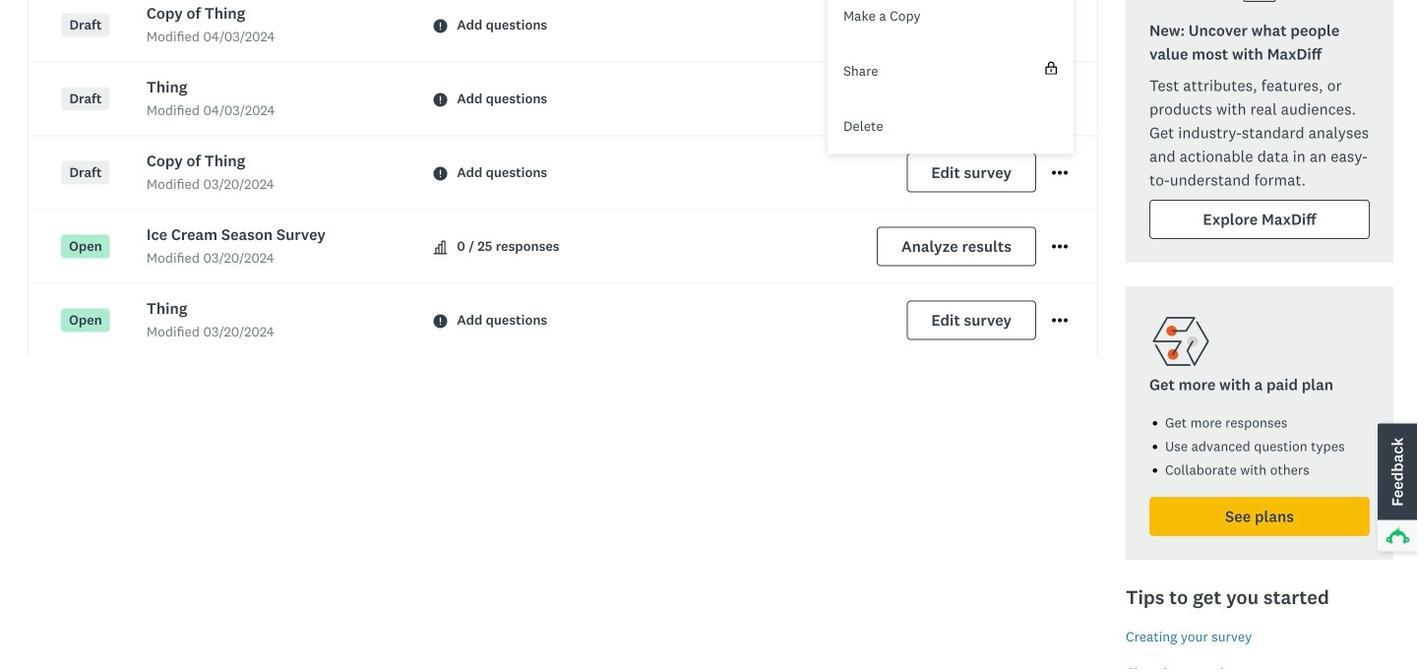 Task type: describe. For each thing, give the bounding box(es) containing it.
3 open menu image from the top
[[1052, 245, 1068, 249]]

warning image
[[433, 19, 447, 33]]

4 open menu image from the top
[[1052, 319, 1068, 323]]

1 open menu image from the top
[[1052, 171, 1068, 175]]

this is a paid feature image
[[1045, 61, 1058, 74]]

response based pricing icon image
[[1149, 310, 1212, 373]]

max diff icon image
[[1236, 0, 1283, 7]]

open menu image for 3rd warning image from the top
[[1052, 313, 1068, 328]]

2 open menu image from the top
[[1052, 239, 1068, 255]]



Task type: vqa. For each thing, say whether or not it's contained in the screenshot.
Dropdown arrow "IMAGE"
no



Task type: locate. For each thing, give the bounding box(es) containing it.
this is a paid feature image
[[1046, 61, 1057, 74]]

1 warning image from the top
[[433, 93, 447, 107]]

0 vertical spatial warning image
[[433, 93, 447, 107]]

3 warning image from the top
[[433, 314, 447, 328]]

1 vertical spatial warning image
[[433, 167, 447, 181]]

1 open menu image from the top
[[1052, 165, 1068, 181]]

open menu image
[[1052, 171, 1068, 175], [1052, 239, 1068, 255], [1052, 245, 1068, 249], [1052, 319, 1068, 323]]

response count image
[[433, 241, 447, 254], [433, 241, 447, 254]]

2 open menu image from the top
[[1052, 313, 1068, 328]]

0 vertical spatial open menu image
[[1052, 165, 1068, 181]]

open menu image for second warning image from the bottom
[[1052, 165, 1068, 181]]

2 vertical spatial warning image
[[433, 314, 447, 328]]

warning image
[[433, 93, 447, 107], [433, 167, 447, 181], [433, 314, 447, 328]]

2 warning image from the top
[[433, 167, 447, 181]]

1 vertical spatial open menu image
[[1052, 313, 1068, 328]]

open menu image
[[1052, 165, 1068, 181], [1052, 313, 1068, 328]]



